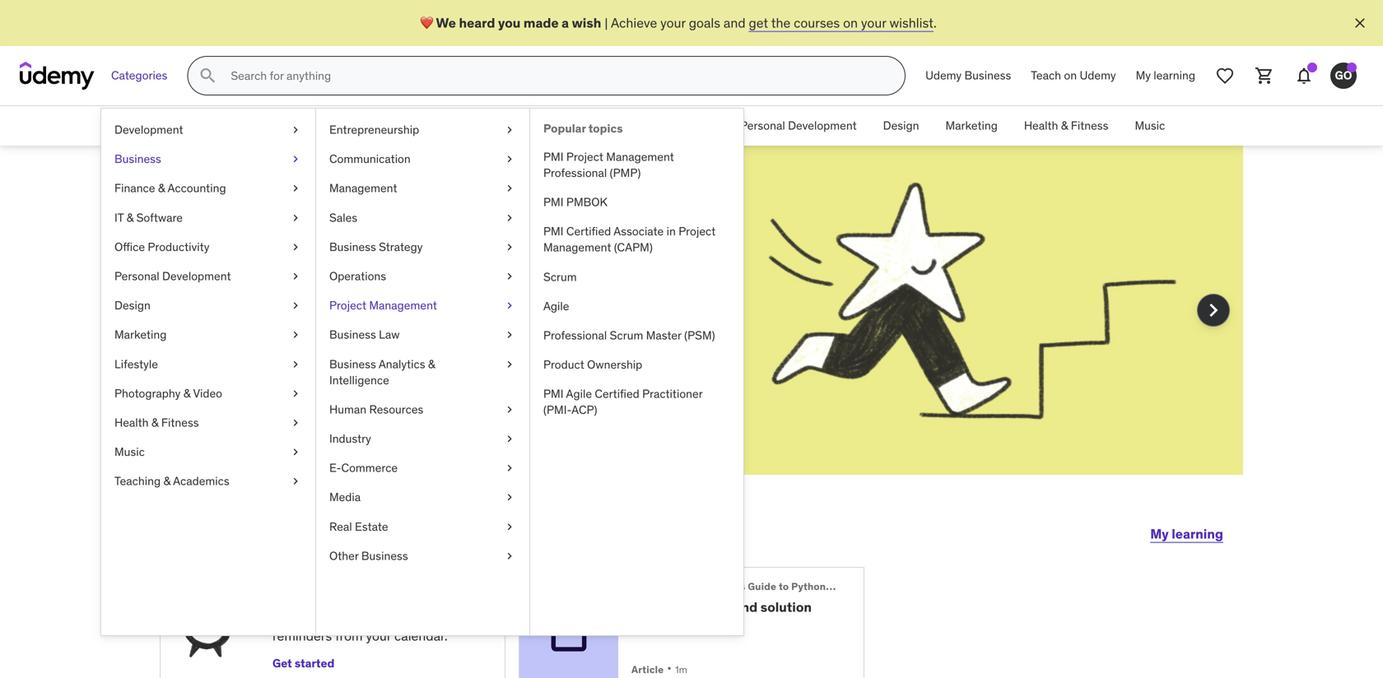 Task type: describe. For each thing, give the bounding box(es) containing it.
1 horizontal spatial a
[[562, 14, 569, 31]]

pmi project management professional (pmp)
[[544, 149, 674, 180]]

real estate link
[[316, 513, 530, 542]]

learning for the topmost my learning link
[[1154, 68, 1196, 83]]

reap
[[244, 326, 271, 343]]

pmi for pmi project management professional (pmp)
[[544, 149, 564, 164]]

wish
[[572, 14, 602, 31]]

0 horizontal spatial on
[[844, 14, 858, 31]]

xsmall image for office productivity
[[289, 239, 302, 255]]

scrum link
[[530, 263, 744, 292]]

next image
[[1201, 297, 1227, 324]]

learn
[[382, 585, 414, 602]]

operations link
[[316, 262, 530, 291]]

entrepreneurship link
[[316, 115, 530, 145]]

my learning for the bottom my learning link
[[1151, 526, 1224, 543]]

in
[[667, 224, 676, 239]]

xsmall image for media
[[503, 490, 516, 506]]

pmi for pmi agile certified practitioner (pmi-acp)
[[544, 387, 564, 402]]

1 vertical spatial health & fitness link
[[101, 409, 315, 438]]

reach
[[333, 308, 366, 325]]

popular topics
[[544, 121, 623, 136]]

human
[[329, 402, 367, 417]]

wishlist image
[[1216, 66, 1236, 86]]

software for lifestyle
[[136, 210, 183, 225]]

management down communication
[[329, 181, 397, 196]]

academics
[[173, 474, 230, 489]]

xsmall image for business law
[[503, 327, 516, 343]]

estate
[[355, 520, 388, 534]]

music for the music link to the top
[[1135, 118, 1166, 133]]

business inside business analytics & intelligence
[[329, 357, 376, 372]]

and inside the ultimate beginners guide to python programming 11. homework and solution
[[734, 599, 758, 616]]

(pmp)
[[610, 165, 641, 180]]

photography
[[114, 386, 181, 401]]

heard
[[459, 14, 495, 31]]

professional scrum master (psm)
[[544, 328, 716, 343]]

you inside every day a little closer learning helps you reach your goals. keep learning and reap the rewards.
[[309, 308, 330, 325]]

udemy inside udemy business link
[[926, 68, 962, 83]]

we
[[436, 14, 456, 31]]

udemy inside teach on udemy link
[[1080, 68, 1117, 83]]

1 vertical spatial scrum
[[610, 328, 644, 343]]

management inside pmi project management professional (pmp)
[[606, 149, 674, 164]]

my learning for the topmost my learning link
[[1136, 68, 1196, 83]]

it for health & fitness
[[524, 118, 534, 133]]

it for lifestyle
[[114, 210, 124, 225]]

udemy business link
[[916, 56, 1022, 96]]

rewards.
[[296, 326, 346, 343]]

product ownership link
[[530, 351, 744, 380]]

industry link
[[316, 425, 530, 454]]

0 vertical spatial music link
[[1122, 106, 1179, 146]]

certified inside pmi agile certified practitioner (pmi-acp)
[[595, 387, 640, 402]]

teaching
[[114, 474, 161, 489]]

design for lifestyle
[[114, 298, 151, 313]]

teaching & academics
[[114, 474, 230, 489]]

1 vertical spatial on
[[1065, 68, 1078, 83]]

business link for lifestyle
[[101, 145, 315, 174]]

health & fitness for the bottommost health & fitness link
[[114, 416, 199, 430]]

the ultimate beginners guide to python programming 11. homework and solution
[[632, 581, 895, 616]]

let's
[[160, 514, 222, 548]]

& for 'teaching & academics' link
[[163, 474, 171, 489]]

office productivity for health & fitness
[[619, 118, 714, 133]]

agile link
[[530, 292, 744, 321]]

my for the bottom my learning link
[[1151, 526, 1169, 543]]

your left goals
[[661, 14, 686, 31]]

health & fitness for the topmost health & fitness link
[[1025, 118, 1109, 133]]

pmi agile certified practitioner (pmi-acp)
[[544, 387, 703, 418]]

xsmall image for project management
[[503, 298, 516, 314]]

finance for lifestyle
[[114, 181, 155, 196]]

a inside every day a little closer learning helps you reach your goals. keep learning and reap the rewards.
[[389, 217, 408, 260]]

close image
[[1353, 15, 1369, 31]]

little inside every day a little closer learning helps you reach your goals. keep learning and reap the rewards.
[[414, 217, 495, 260]]

sales link
[[316, 203, 530, 233]]

& inside business analytics & intelligence
[[428, 357, 435, 372]]

certified inside pmi certified associate in project management (capm)
[[567, 224, 611, 239]]

1m
[[675, 664, 688, 677]]

it & software link for lifestyle
[[101, 203, 315, 233]]

❤️   we heard you made a wish | achieve your goals and get the courses on your wishlist .
[[420, 14, 937, 31]]

1 vertical spatial my learning link
[[1151, 515, 1224, 554]]

it & software for health & fitness
[[524, 118, 593, 133]]

keep
[[436, 308, 466, 325]]

the
[[632, 581, 650, 593]]

music for the bottom the music link
[[114, 445, 145, 460]]

photography & video
[[114, 386, 222, 401]]

the inside every day a little closer learning helps you reach your goals. keep learning and reap the rewards.
[[274, 326, 293, 343]]

xsmall image for personal development
[[289, 269, 302, 285]]

business law link
[[316, 321, 530, 350]]

xsmall image for it & software
[[289, 210, 302, 226]]

gary
[[421, 514, 487, 548]]

Search for anything text field
[[228, 62, 886, 90]]

udemy business
[[926, 68, 1012, 83]]

personal for lifestyle
[[114, 269, 159, 284]]

pmi certified associate in project management (capm)
[[544, 224, 716, 255]]

media link
[[316, 483, 530, 513]]

business strategy
[[329, 240, 423, 254]]

reminders
[[273, 628, 332, 645]]

human resources link
[[316, 395, 530, 425]]

project management link
[[316, 291, 530, 321]]

calendar.
[[395, 628, 448, 645]]

development link
[[101, 115, 315, 145]]

& for finance & accounting link for health & fitness
[[430, 118, 437, 133]]

photography & video link
[[101, 379, 315, 409]]

article
[[632, 664, 664, 677]]

your inside the schedule time to learn a little each day adds up. get reminders from your calendar.
[[366, 628, 391, 645]]

get the courses on your wishlist link
[[749, 14, 934, 31]]

business law
[[329, 328, 400, 342]]

personal for health & fitness
[[741, 118, 786, 133]]

0 vertical spatial agile
[[544, 299, 570, 314]]

|
[[605, 14, 608, 31]]

to inside the schedule time to learn a little each day adds up. get reminders from your calendar.
[[366, 585, 379, 602]]

fitness for the topmost health & fitness link
[[1071, 118, 1109, 133]]

programming
[[829, 581, 895, 593]]

submit search image
[[198, 66, 218, 86]]

0 vertical spatial my learning link
[[1126, 56, 1206, 96]]

business analytics & intelligence
[[329, 357, 435, 388]]

pmbok
[[567, 195, 608, 210]]

& for finance & accounting link associated with lifestyle
[[158, 181, 165, 196]]

to inside the ultimate beginners guide to python programming 11. homework and solution
[[779, 581, 789, 593]]

udemy image
[[20, 62, 95, 90]]

office for health & fitness
[[619, 118, 650, 133]]

2 vertical spatial project
[[329, 298, 367, 313]]

categories button
[[101, 56, 177, 96]]

personal development for health & fitness
[[741, 118, 857, 133]]

xsmall image for health & fitness
[[289, 415, 302, 431]]

xsmall image for other business
[[503, 549, 516, 565]]

let's start learning, gary
[[160, 514, 487, 548]]

xsmall image for lifestyle
[[289, 356, 302, 373]]

e-commerce
[[329, 461, 398, 476]]

xsmall image for business
[[289, 151, 302, 167]]

little inside the schedule time to learn a little each day adds up. get reminders from your calendar.
[[284, 610, 310, 627]]

day inside the schedule time to learn a little each day adds up. get reminders from your calendar.
[[345, 610, 366, 627]]

.
[[934, 14, 937, 31]]

each
[[313, 610, 342, 627]]

business link for health & fitness
[[300, 106, 373, 146]]

your left 'wishlist'
[[862, 14, 887, 31]]

business up operations
[[329, 240, 376, 254]]

law
[[379, 328, 400, 342]]

lifestyle link
[[101, 350, 315, 379]]

finance & accounting for health & fitness
[[386, 118, 498, 133]]

xsmall image for business analytics & intelligence
[[503, 356, 516, 373]]

it & software link for health & fitness
[[511, 106, 606, 146]]

professional inside pmi project management professional (pmp)
[[544, 165, 607, 180]]

professional scrum master (psm) link
[[530, 321, 744, 351]]

business down reach
[[329, 328, 376, 342]]

go
[[1336, 68, 1353, 83]]

strategy
[[379, 240, 423, 254]]

python
[[792, 581, 826, 593]]

xsmall image for design
[[289, 298, 302, 314]]

development for health & fitness
[[788, 118, 857, 133]]

adds
[[369, 610, 398, 627]]

productivity for lifestyle
[[148, 240, 210, 254]]

software for health & fitness
[[546, 118, 593, 133]]

office productivity link for health & fitness
[[606, 106, 727, 146]]

product
[[544, 358, 585, 372]]

xsmall image for operations
[[503, 269, 516, 285]]

business analytics & intelligence link
[[316, 350, 530, 395]]

notifications image
[[1295, 66, 1315, 86]]

1 horizontal spatial you
[[498, 14, 521, 31]]

office for lifestyle
[[114, 240, 145, 254]]

guide
[[748, 581, 777, 593]]

personal development link for lifestyle
[[101, 262, 315, 291]]

other business link
[[316, 542, 530, 571]]

business down development link
[[114, 152, 161, 166]]

topics
[[589, 121, 623, 136]]

wishlist
[[890, 14, 934, 31]]

up.
[[401, 610, 419, 627]]

xsmall image for marketing
[[289, 327, 302, 343]]

0 horizontal spatial health
[[114, 416, 149, 430]]

lifestyle
[[114, 357, 158, 372]]



Task type: vqa. For each thing, say whether or not it's contained in the screenshot.
Build inside the the Build 12+ real world Python projects you can show off
no



Task type: locate. For each thing, give the bounding box(es) containing it.
achieve
[[611, 14, 658, 31]]

0 vertical spatial project
[[567, 149, 604, 164]]

learning inside every day a little closer learning helps you reach your goals. keep learning and reap the rewards.
[[469, 308, 517, 325]]

1 vertical spatial learning
[[469, 308, 517, 325]]

agile up acp)
[[566, 387, 592, 402]]

1 vertical spatial finance & accounting
[[114, 181, 226, 196]]

0 vertical spatial it & software
[[524, 118, 593, 133]]

real estate
[[329, 520, 388, 534]]

xsmall image for photography & video
[[289, 386, 302, 402]]

1 unread notification image
[[1308, 63, 1318, 72]]

xsmall image inside the sales link
[[503, 210, 516, 226]]

associate
[[614, 224, 664, 239]]

pmi inside pmi certified associate in project management (capm)
[[544, 224, 564, 239]]

0 horizontal spatial it & software link
[[101, 203, 315, 233]]

0 vertical spatial you
[[498, 14, 521, 31]]

project down operations
[[329, 298, 367, 313]]

project management element
[[530, 109, 744, 636]]

0 horizontal spatial it & software
[[114, 210, 183, 225]]

get left started
[[273, 657, 292, 671]]

xsmall image inside lifestyle link
[[289, 356, 302, 373]]

xsmall image inside business analytics & intelligence link
[[503, 356, 516, 373]]

your up law
[[369, 308, 394, 325]]

1 vertical spatial music link
[[101, 438, 315, 467]]

& for the bottommost health & fitness link
[[151, 416, 159, 430]]

to
[[779, 581, 789, 593], [366, 585, 379, 602]]

xsmall image inside health & fitness link
[[289, 415, 302, 431]]

the down helps
[[274, 326, 293, 343]]

professional up product
[[544, 328, 607, 343]]

0 vertical spatial accounting
[[440, 118, 498, 133]]

learning,
[[296, 514, 416, 548]]

1 horizontal spatial personal development
[[741, 118, 857, 133]]

1 horizontal spatial the
[[772, 14, 791, 31]]

management up law
[[369, 298, 437, 313]]

every
[[219, 217, 316, 260]]

start
[[227, 514, 291, 548]]

get inside the schedule time to learn a little each day adds up. get reminders from your calendar.
[[422, 610, 443, 627]]

courses
[[794, 14, 840, 31]]

marketing link up video
[[101, 321, 315, 350]]

finance & accounting for lifestyle
[[114, 181, 226, 196]]

shopping cart with 0 items image
[[1255, 66, 1275, 86]]

0 horizontal spatial personal development
[[114, 269, 231, 284]]

project inside pmi project management professional (pmp)
[[567, 149, 604, 164]]

pmi
[[544, 149, 564, 164], [544, 195, 564, 210], [544, 224, 564, 239], [544, 387, 564, 402]]

your inside every day a little closer learning helps you reach your goals. keep learning and reap the rewards.
[[369, 308, 394, 325]]

2 professional from the top
[[544, 328, 607, 343]]

4 pmi from the top
[[544, 387, 564, 402]]

fitness down teach on udemy link
[[1071, 118, 1109, 133]]

product ownership
[[544, 358, 643, 372]]

health down the teach
[[1025, 118, 1059, 133]]

& for the topmost health & fitness link
[[1062, 118, 1069, 133]]

0 vertical spatial on
[[844, 14, 858, 31]]

and inside every day a little closer learning helps you reach your goals. keep learning and reap the rewards.
[[219, 326, 241, 343]]

1 vertical spatial office productivity
[[114, 240, 210, 254]]

article • 1m
[[632, 661, 688, 678]]

1 horizontal spatial marketing
[[946, 118, 998, 133]]

go link
[[1325, 56, 1364, 96]]

little up operations "link"
[[414, 217, 495, 260]]

day up operations
[[323, 217, 382, 260]]

from
[[335, 628, 363, 645]]

certified down 'ownership'
[[595, 387, 640, 402]]

0 vertical spatial software
[[546, 118, 593, 133]]

development for lifestyle
[[162, 269, 231, 284]]

scrum
[[544, 270, 577, 284], [610, 328, 644, 343]]

business left the teach
[[965, 68, 1012, 83]]

1 vertical spatial personal development link
[[101, 262, 315, 291]]

0 horizontal spatial scrum
[[544, 270, 577, 284]]

time
[[335, 585, 363, 602]]

xsmall image for human resources
[[503, 402, 516, 418]]

xsmall image for music
[[289, 444, 302, 461]]

1 pmi from the top
[[544, 149, 564, 164]]

0 horizontal spatial accounting
[[168, 181, 226, 196]]

agile up product
[[544, 299, 570, 314]]

xsmall image inside human resources link
[[503, 402, 516, 418]]

entrepreneurship
[[329, 122, 419, 137]]

2 vertical spatial learning
[[1172, 526, 1224, 543]]

xsmall image inside management link
[[503, 181, 516, 197]]

to up the solution at the bottom right of the page
[[779, 581, 789, 593]]

finance & accounting link
[[373, 106, 511, 146], [101, 174, 315, 203]]

accounting
[[440, 118, 498, 133], [168, 181, 226, 196]]

schedule
[[273, 585, 332, 602]]

accounting down development link
[[168, 181, 226, 196]]

xsmall image for finance & accounting
[[289, 181, 302, 197]]

1 horizontal spatial productivity
[[652, 118, 714, 133]]

little up reminders
[[284, 610, 310, 627]]

xsmall image inside development link
[[289, 122, 302, 138]]

xsmall image inside 'teaching & academics' link
[[289, 474, 302, 490]]

business up communication
[[313, 118, 360, 133]]

office productivity link up learning
[[101, 233, 315, 262]]

the
[[772, 14, 791, 31], [274, 326, 293, 343]]

management down 'pmi pmbok'
[[544, 240, 612, 255]]

1 vertical spatial day
[[345, 610, 366, 627]]

0 horizontal spatial project
[[329, 298, 367, 313]]

pmi up (pmi-
[[544, 387, 564, 402]]

acp)
[[572, 403, 598, 418]]

business strategy link
[[316, 233, 530, 262]]

0 vertical spatial it
[[524, 118, 534, 133]]

0 vertical spatial scrum
[[544, 270, 577, 284]]

0 horizontal spatial to
[[366, 585, 379, 602]]

1 vertical spatial accounting
[[168, 181, 226, 196]]

1 professional from the top
[[544, 165, 607, 180]]

get inside button
[[273, 657, 292, 671]]

and down learning
[[219, 326, 241, 343]]

finance & accounting down development link
[[114, 181, 226, 196]]

personal development
[[741, 118, 857, 133], [114, 269, 231, 284]]

office
[[619, 118, 650, 133], [114, 240, 145, 254]]

xsmall image inside the other business link
[[503, 549, 516, 565]]

0 vertical spatial finance & accounting link
[[373, 106, 511, 146]]

xsmall image for management
[[503, 181, 516, 197]]

11. homework and solution link
[[632, 599, 838, 616]]

1 vertical spatial professional
[[544, 328, 607, 343]]

xsmall image for communication
[[503, 151, 516, 167]]

certified down pmbok
[[567, 224, 611, 239]]

fitness
[[1071, 118, 1109, 133], [161, 416, 199, 430]]

it & software
[[524, 118, 593, 133], [114, 210, 183, 225]]

1 vertical spatial design link
[[101, 291, 315, 321]]

management up (pmp) at top left
[[606, 149, 674, 164]]

real
[[329, 520, 352, 534]]

xsmall image
[[289, 151, 302, 167], [503, 151, 516, 167], [503, 210, 516, 226], [289, 239, 302, 255], [503, 239, 516, 255], [503, 269, 516, 285], [289, 298, 302, 314], [503, 298, 516, 314], [289, 327, 302, 343], [503, 327, 516, 343], [289, 356, 302, 373], [503, 431, 516, 447], [503, 461, 516, 477], [503, 519, 516, 535], [503, 549, 516, 565]]

marketing link down udemy business link at top right
[[933, 106, 1011, 146]]

get
[[422, 610, 443, 627], [273, 657, 292, 671]]

finance
[[386, 118, 427, 133], [114, 181, 155, 196]]

xsmall image inside marketing link
[[289, 327, 302, 343]]

xsmall image for teaching & academics
[[289, 474, 302, 490]]

agile inside pmi agile certified practitioner (pmi-acp)
[[566, 387, 592, 402]]

office productivity
[[619, 118, 714, 133], [114, 240, 210, 254]]

1 vertical spatial productivity
[[148, 240, 210, 254]]

master
[[646, 328, 682, 343]]

1 vertical spatial it & software link
[[101, 203, 315, 233]]

0 vertical spatial certified
[[567, 224, 611, 239]]

xsmall image inside communication link
[[503, 151, 516, 167]]

xsmall image for development
[[289, 122, 302, 138]]

0 horizontal spatial personal
[[114, 269, 159, 284]]

carousel element
[[140, 146, 1244, 515]]

business down estate
[[362, 549, 408, 564]]

pmi certified associate in project management (capm) link
[[530, 217, 744, 263]]

get up calendar.
[[422, 610, 443, 627]]

2 udemy from the left
[[1080, 68, 1117, 83]]

3 pmi from the top
[[544, 224, 564, 239]]

0 vertical spatial office productivity
[[619, 118, 714, 133]]

1 horizontal spatial accounting
[[440, 118, 498, 133]]

0 horizontal spatial finance & accounting link
[[101, 174, 315, 203]]

&
[[430, 118, 437, 133], [536, 118, 544, 133], [1062, 118, 1069, 133], [158, 181, 165, 196], [127, 210, 134, 225], [428, 357, 435, 372], [183, 386, 191, 401], [151, 416, 159, 430], [163, 474, 171, 489]]

it & software for lifestyle
[[114, 210, 183, 225]]

0 vertical spatial personal
[[741, 118, 786, 133]]

marketing link
[[933, 106, 1011, 146], [101, 321, 315, 350]]

1 horizontal spatial health & fitness
[[1025, 118, 1109, 133]]

other
[[329, 549, 359, 564]]

get started
[[273, 657, 335, 671]]

fitness for the bottommost health & fitness link
[[161, 416, 199, 430]]

0 vertical spatial office
[[619, 118, 650, 133]]

xsmall image for e-commerce
[[503, 461, 516, 477]]

finance & accounting up communication link
[[386, 118, 498, 133]]

0 horizontal spatial office productivity
[[114, 240, 210, 254]]

xsmall image inside industry link
[[503, 431, 516, 447]]

office productivity link for lifestyle
[[101, 233, 315, 262]]

1 horizontal spatial software
[[546, 118, 593, 133]]

personal development for lifestyle
[[114, 269, 231, 284]]

xsmall image inside real estate link
[[503, 519, 516, 535]]

schedule time to learn a little each day adds up. get reminders from your calendar.
[[273, 585, 448, 645]]

xsmall image inside e-commerce link
[[503, 461, 516, 477]]

1 vertical spatial project
[[679, 224, 716, 239]]

design for health & fitness
[[884, 118, 920, 133]]

(pmi-
[[544, 403, 572, 418]]

management
[[606, 149, 674, 164], [329, 181, 397, 196], [544, 240, 612, 255], [369, 298, 437, 313]]

0 vertical spatial and
[[724, 14, 746, 31]]

and
[[724, 14, 746, 31], [219, 326, 241, 343], [734, 599, 758, 616]]

professional up 'pmi pmbok'
[[544, 165, 607, 180]]

0 horizontal spatial marketing
[[114, 328, 167, 342]]

your
[[661, 14, 686, 31], [862, 14, 887, 31], [369, 308, 394, 325], [366, 628, 391, 645]]

productivity for health & fitness
[[652, 118, 714, 133]]

0 vertical spatial get
[[422, 610, 443, 627]]

health & fitness down teach on udemy link
[[1025, 118, 1109, 133]]

every day a little closer learning helps you reach your goals. keep learning and reap the rewards.
[[219, 217, 517, 343]]

scrum down agile link
[[610, 328, 644, 343]]

xsmall image inside photography & video link
[[289, 386, 302, 402]]

made
[[524, 14, 559, 31]]

day inside every day a little closer learning helps you reach your goals. keep learning and reap the rewards.
[[323, 217, 382, 260]]

personal development link for health & fitness
[[727, 106, 870, 146]]

pmi inside pmi agile certified practitioner (pmi-acp)
[[544, 387, 564, 402]]

0 horizontal spatial little
[[284, 610, 310, 627]]

pmi left pmbok
[[544, 195, 564, 210]]

finance & accounting link down development link
[[101, 174, 315, 203]]

pmi agile certified practitioner (pmi-acp) link
[[530, 380, 744, 425]]

office productivity link up (pmp) at top left
[[606, 106, 727, 146]]

1 vertical spatial software
[[136, 210, 183, 225]]

(psm)
[[685, 328, 716, 343]]

pmi pmbok link
[[530, 188, 744, 217]]

solution
[[761, 599, 812, 616]]

xsmall image inside finance & accounting link
[[289, 181, 302, 197]]

0 vertical spatial health & fitness
[[1025, 118, 1109, 133]]

marketing link for health & fitness
[[933, 106, 1011, 146]]

1 vertical spatial my learning
[[1151, 526, 1224, 543]]

my for the topmost my learning link
[[1136, 68, 1151, 83]]

design link for health & fitness
[[870, 106, 933, 146]]

you up rewards.
[[309, 308, 330, 325]]

0 vertical spatial health & fitness link
[[1011, 106, 1122, 146]]

productivity
[[652, 118, 714, 133], [148, 240, 210, 254]]

management inside pmi certified associate in project management (capm)
[[544, 240, 612, 255]]

0 vertical spatial personal development
[[741, 118, 857, 133]]

pmi for pmi pmbok
[[544, 195, 564, 210]]

xsmall image for real estate
[[503, 519, 516, 535]]

teaching & academics link
[[101, 467, 315, 496]]

marketing
[[946, 118, 998, 133], [114, 328, 167, 342]]

xsmall image for sales
[[503, 210, 516, 226]]

xsmall image inside personal development link
[[289, 269, 302, 285]]

and left get
[[724, 14, 746, 31]]

1 horizontal spatial office productivity
[[619, 118, 714, 133]]

0 vertical spatial my
[[1136, 68, 1151, 83]]

software
[[546, 118, 593, 133], [136, 210, 183, 225]]

marketing up lifestyle
[[114, 328, 167, 342]]

communication link
[[316, 145, 530, 174]]

practitioner
[[643, 387, 703, 402]]

goals
[[689, 14, 721, 31]]

marketing for lifestyle
[[114, 328, 167, 342]]

ultimate
[[652, 581, 694, 593]]

finance for health & fitness
[[386, 118, 427, 133]]

finance & accounting link for lifestyle
[[101, 174, 315, 203]]

and down guide
[[734, 599, 758, 616]]

business up the "intelligence" on the left bottom
[[329, 357, 376, 372]]

1 horizontal spatial health
[[1025, 118, 1059, 133]]

my learning link
[[1126, 56, 1206, 96], [1151, 515, 1224, 554]]

0 horizontal spatial software
[[136, 210, 183, 225]]

the right get
[[772, 14, 791, 31]]

(capm)
[[614, 240, 653, 255]]

xsmall image for industry
[[503, 431, 516, 447]]

0 vertical spatial day
[[323, 217, 382, 260]]

scrum inside "link"
[[544, 270, 577, 284]]

finance & accounting link for health & fitness
[[373, 106, 511, 146]]

1 vertical spatial office
[[114, 240, 145, 254]]

marketing down udemy business link at top right
[[946, 118, 998, 133]]

0 vertical spatial health
[[1025, 118, 1059, 133]]

human resources
[[329, 402, 424, 417]]

1 horizontal spatial health & fitness link
[[1011, 106, 1122, 146]]

xsmall image inside business strategy link
[[503, 239, 516, 255]]

0 vertical spatial marketing link
[[933, 106, 1011, 146]]

a left wish
[[562, 14, 569, 31]]

xsmall image inside operations "link"
[[503, 269, 516, 285]]

marketing for health & fitness
[[946, 118, 998, 133]]

0 horizontal spatial health & fitness
[[114, 416, 199, 430]]

1 horizontal spatial design link
[[870, 106, 933, 146]]

0 vertical spatial a
[[562, 14, 569, 31]]

0 horizontal spatial fitness
[[161, 416, 199, 430]]

beginners
[[696, 581, 746, 593]]

a
[[273, 610, 281, 627]]

pmi down 'pmi pmbok'
[[544, 224, 564, 239]]

marketing link for lifestyle
[[101, 321, 315, 350]]

design link for lifestyle
[[101, 291, 315, 321]]

agile
[[544, 299, 570, 314], [566, 387, 592, 402]]

analytics
[[379, 357, 425, 372]]

accounting for health & fitness
[[440, 118, 498, 133]]

1 horizontal spatial finance & accounting link
[[373, 106, 511, 146]]

you
[[498, 14, 521, 31], [309, 308, 330, 325]]

1 horizontal spatial personal development link
[[727, 106, 870, 146]]

udemy right the teach
[[1080, 68, 1117, 83]]

0 horizontal spatial music link
[[101, 438, 315, 467]]

0 horizontal spatial a
[[389, 217, 408, 260]]

project down popular topics
[[567, 149, 604, 164]]

to right time
[[366, 585, 379, 602]]

health & fitness down photography
[[114, 416, 199, 430]]

xsmall image inside media link
[[503, 490, 516, 506]]

health & fitness link down video
[[101, 409, 315, 438]]

on right courses
[[844, 14, 858, 31]]

started
[[295, 657, 335, 671]]

office productivity for lifestyle
[[114, 240, 210, 254]]

xsmall image for business strategy
[[503, 239, 516, 255]]

it
[[524, 118, 534, 133], [114, 210, 124, 225]]

finance & accounting link up management link
[[373, 106, 511, 146]]

project inside pmi certified associate in project management (capm)
[[679, 224, 716, 239]]

xsmall image for entrepreneurship
[[503, 122, 516, 138]]

❤️
[[420, 14, 434, 31]]

1 vertical spatial marketing
[[114, 328, 167, 342]]

1 horizontal spatial udemy
[[1080, 68, 1117, 83]]

1 vertical spatial certified
[[595, 387, 640, 402]]

2 pmi from the top
[[544, 195, 564, 210]]

udemy
[[926, 68, 962, 83], [1080, 68, 1117, 83]]

1 vertical spatial marketing link
[[101, 321, 315, 350]]

media
[[329, 490, 361, 505]]

1 horizontal spatial finance
[[386, 118, 427, 133]]

my learning
[[1136, 68, 1196, 83], [1151, 526, 1224, 543]]

pmi inside pmi project management professional (pmp)
[[544, 149, 564, 164]]

1 vertical spatial health & fitness
[[114, 416, 199, 430]]

1 vertical spatial music
[[114, 445, 145, 460]]

•
[[667, 661, 672, 678]]

fitness down photography & video
[[161, 416, 199, 430]]

0 horizontal spatial design
[[114, 298, 151, 313]]

0 horizontal spatial finance
[[114, 181, 155, 196]]

sales
[[329, 210, 358, 225]]

learning
[[219, 308, 271, 325]]

1 horizontal spatial personal
[[741, 118, 786, 133]]

a up operations "link"
[[389, 217, 408, 260]]

on right the teach
[[1065, 68, 1078, 83]]

1 vertical spatial the
[[274, 326, 293, 343]]

0 vertical spatial little
[[414, 217, 495, 260]]

accounting up communication link
[[440, 118, 498, 133]]

your down 'adds'
[[366, 628, 391, 645]]

categories
[[111, 68, 167, 83]]

you have alerts image
[[1348, 63, 1357, 72]]

xsmall image inside project management link
[[503, 298, 516, 314]]

1 vertical spatial personal
[[114, 269, 159, 284]]

0 horizontal spatial udemy
[[926, 68, 962, 83]]

1 vertical spatial health
[[114, 416, 149, 430]]

1 udemy from the left
[[926, 68, 962, 83]]

day up from
[[345, 610, 366, 627]]

xsmall image inside entrepreneurship link
[[503, 122, 516, 138]]

pmi for pmi certified associate in project management (capm)
[[544, 224, 564, 239]]

accounting for lifestyle
[[168, 181, 226, 196]]

scrum down 'pmi pmbok'
[[544, 270, 577, 284]]

health & fitness link down teach on udemy link
[[1011, 106, 1122, 146]]

xsmall image inside business law link
[[503, 327, 516, 343]]

xsmall image
[[289, 122, 302, 138], [503, 122, 516, 138], [289, 181, 302, 197], [503, 181, 516, 197], [289, 210, 302, 226], [289, 269, 302, 285], [503, 356, 516, 373], [289, 386, 302, 402], [503, 402, 516, 418], [289, 415, 302, 431], [289, 444, 302, 461], [289, 474, 302, 490], [503, 490, 516, 506]]

health down photography
[[114, 416, 149, 430]]

udemy down "."
[[926, 68, 962, 83]]

you left made
[[498, 14, 521, 31]]

0 horizontal spatial design link
[[101, 291, 315, 321]]

0 vertical spatial marketing
[[946, 118, 998, 133]]

0 vertical spatial design link
[[870, 106, 933, 146]]

0 vertical spatial office productivity link
[[606, 106, 727, 146]]

0 vertical spatial learning
[[1154, 68, 1196, 83]]

1 vertical spatial personal development
[[114, 269, 231, 284]]

1 horizontal spatial design
[[884, 118, 920, 133]]

pmi down popular
[[544, 149, 564, 164]]

project right in on the left of page
[[679, 224, 716, 239]]

& for photography & video link
[[183, 386, 191, 401]]

2 horizontal spatial project
[[679, 224, 716, 239]]

learning for the bottom my learning link
[[1172, 526, 1224, 543]]



